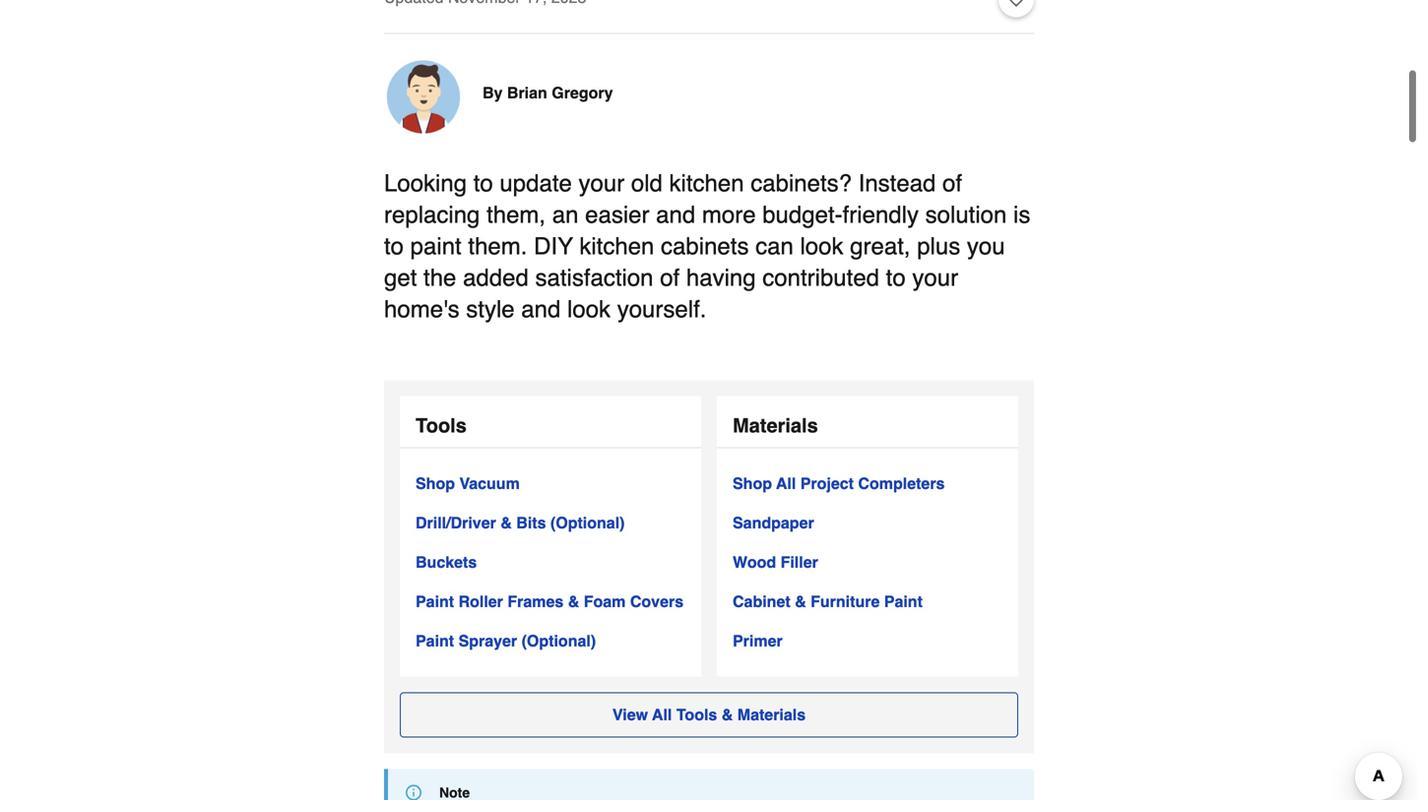 Task type: vqa. For each thing, say whether or not it's contained in the screenshot.
rightmost 3-
no



Task type: locate. For each thing, give the bounding box(es) containing it.
shop vacuum link
[[416, 472, 520, 496]]

easier
[[585, 201, 650, 228]]

1 horizontal spatial tools
[[677, 706, 717, 724]]

get
[[384, 264, 417, 291]]

covers
[[630, 593, 684, 611]]

1 vertical spatial of
[[660, 264, 680, 291]]

1 horizontal spatial to
[[474, 170, 493, 197]]

0 vertical spatial look
[[800, 233, 844, 260]]

more
[[702, 201, 756, 228]]

1 vertical spatial and
[[521, 296, 561, 323]]

them.
[[468, 233, 527, 260]]

0 horizontal spatial shop
[[416, 475, 455, 493]]

shop inside "shop vacuum" link
[[416, 475, 455, 493]]

shop for materials
[[733, 475, 772, 493]]

kitchen up more
[[669, 170, 744, 197]]

look
[[800, 233, 844, 260], [567, 296, 611, 323]]

(optional)
[[551, 514, 625, 532], [522, 632, 596, 651]]

to up the get
[[384, 233, 404, 260]]

1 vertical spatial tools
[[677, 706, 717, 724]]

paint left 'sprayer'
[[416, 632, 454, 651]]

your down "plus"
[[913, 264, 959, 291]]

filler
[[781, 554, 818, 572]]

bits
[[516, 514, 546, 532]]

1 horizontal spatial kitchen
[[669, 170, 744, 197]]

0 vertical spatial materials
[[733, 415, 818, 437]]

2 vertical spatial to
[[886, 264, 906, 291]]

materials
[[733, 415, 818, 437], [738, 706, 806, 724]]

your up easier
[[579, 170, 625, 197]]

paint inside paint roller frames & foam covers link
[[416, 593, 454, 611]]

all right view on the left bottom of the page
[[652, 706, 672, 724]]

kitchen
[[669, 170, 744, 197], [580, 233, 655, 260]]

0 horizontal spatial to
[[384, 233, 404, 260]]

heart outline image
[[1009, 0, 1025, 10]]

1 vertical spatial look
[[567, 296, 611, 323]]

wood
[[733, 554, 776, 572]]

1 horizontal spatial shop
[[733, 475, 772, 493]]

0 vertical spatial of
[[943, 170, 963, 197]]

& left foam
[[568, 593, 580, 611]]

paint sprayer (optional) link
[[416, 630, 596, 654]]

brian gregory image
[[384, 58, 463, 136]]

paint for paint sprayer (optional)
[[416, 632, 454, 651]]

gregory
[[552, 84, 613, 102]]

0 vertical spatial all
[[776, 475, 796, 493]]

old
[[631, 170, 663, 197]]

paint roller frames & foam covers
[[416, 593, 684, 611]]

(optional) right bits
[[551, 514, 625, 532]]

paint down 'buckets' link
[[416, 593, 454, 611]]

1 vertical spatial all
[[652, 706, 672, 724]]

friendly
[[843, 201, 919, 228]]

to up 'them,'
[[474, 170, 493, 197]]

all for view
[[652, 706, 672, 724]]

sandpaper link
[[733, 512, 814, 535]]

shop
[[416, 475, 455, 493], [733, 475, 772, 493]]

shop up drill/driver
[[416, 475, 455, 493]]

and down old
[[656, 201, 696, 228]]

looking to update your old kitchen cabinets? instead of replacing them, an easier and more budget-friendly solution is to paint them. diy kitchen cabinets can look great, plus you get the added satisfaction of having contributed to your home's style and look yourself.
[[384, 170, 1031, 323]]

kitchen down easier
[[580, 233, 655, 260]]

paint
[[416, 593, 454, 611], [884, 593, 923, 611], [416, 632, 454, 651]]

& right cabinet
[[795, 593, 807, 611]]

tools up shop vacuum
[[416, 415, 467, 437]]

0 vertical spatial to
[[474, 170, 493, 197]]

1 vertical spatial your
[[913, 264, 959, 291]]

paint inside paint sprayer (optional) link
[[416, 632, 454, 651]]

1 vertical spatial to
[[384, 233, 404, 260]]

0 vertical spatial tools
[[416, 415, 467, 437]]

0 vertical spatial kitchen
[[669, 170, 744, 197]]

cabinets
[[661, 233, 749, 260]]

by
[[483, 84, 503, 102]]

1 horizontal spatial look
[[800, 233, 844, 260]]

1 horizontal spatial your
[[913, 264, 959, 291]]

completers
[[858, 475, 945, 493]]

materials down primer link
[[738, 706, 806, 724]]

1 horizontal spatial and
[[656, 201, 696, 228]]

0 horizontal spatial all
[[652, 706, 672, 724]]

materials up project
[[733, 415, 818, 437]]

shop vacuum
[[416, 475, 520, 493]]

look down satisfaction
[[567, 296, 611, 323]]

view
[[613, 706, 648, 724]]

satisfaction
[[535, 264, 654, 291]]

0 vertical spatial your
[[579, 170, 625, 197]]

2 shop from the left
[[733, 475, 772, 493]]

tools right view on the left bottom of the page
[[677, 706, 717, 724]]

tools
[[416, 415, 467, 437], [677, 706, 717, 724]]

paint sprayer (optional)
[[416, 632, 596, 651]]

and right style
[[521, 296, 561, 323]]

shop all project completers
[[733, 475, 945, 493]]

1 shop from the left
[[416, 475, 455, 493]]

primer link
[[733, 630, 783, 654]]

all left project
[[776, 475, 796, 493]]

all
[[776, 475, 796, 493], [652, 706, 672, 724]]

paint inside cabinet & furniture paint link
[[884, 593, 923, 611]]

&
[[501, 514, 512, 532], [568, 593, 580, 611], [795, 593, 807, 611], [722, 706, 733, 724]]

can
[[756, 233, 794, 260]]

of up solution
[[943, 170, 963, 197]]

to down great,
[[886, 264, 906, 291]]

to
[[474, 170, 493, 197], [384, 233, 404, 260], [886, 264, 906, 291]]

look up "contributed"
[[800, 233, 844, 260]]

paint
[[410, 233, 462, 260]]

and
[[656, 201, 696, 228], [521, 296, 561, 323]]

shop up sandpaper
[[733, 475, 772, 493]]

of up "yourself."
[[660, 264, 680, 291]]

(optional) down paint roller frames & foam covers link
[[522, 632, 596, 651]]

paint right furniture
[[884, 593, 923, 611]]

buckets
[[416, 554, 477, 572]]

1 horizontal spatial all
[[776, 475, 796, 493]]

of
[[943, 170, 963, 197], [660, 264, 680, 291]]

wood filler
[[733, 554, 818, 572]]

1 vertical spatial kitchen
[[580, 233, 655, 260]]

your
[[579, 170, 625, 197], [913, 264, 959, 291]]



Task type: describe. For each thing, give the bounding box(es) containing it.
by brian gregory
[[483, 84, 613, 102]]

1 horizontal spatial of
[[943, 170, 963, 197]]

an
[[552, 201, 579, 228]]

foam
[[584, 593, 626, 611]]

paint roller frames & foam covers link
[[416, 590, 684, 614]]

info image
[[406, 786, 422, 801]]

contributed
[[763, 264, 880, 291]]

primer
[[733, 632, 783, 651]]

update
[[500, 170, 572, 197]]

drill/driver
[[416, 514, 496, 532]]

wood filler link
[[733, 551, 818, 575]]

replacing
[[384, 201, 480, 228]]

budget-
[[763, 201, 843, 228]]

diy
[[534, 233, 573, 260]]

& left bits
[[501, 514, 512, 532]]

instead
[[859, 170, 936, 197]]

1 vertical spatial materials
[[738, 706, 806, 724]]

looking
[[384, 170, 467, 197]]

0 vertical spatial and
[[656, 201, 696, 228]]

view all tools & materials
[[613, 706, 806, 724]]

0 horizontal spatial kitchen
[[580, 233, 655, 260]]

plus
[[917, 233, 961, 260]]

1 vertical spatial (optional)
[[522, 632, 596, 651]]

& down primer link
[[722, 706, 733, 724]]

solution
[[926, 201, 1007, 228]]

drill/driver & bits (optional) link
[[416, 512, 625, 535]]

shop all project completers link
[[733, 472, 945, 496]]

project
[[801, 475, 854, 493]]

cabinets?
[[751, 170, 852, 197]]

the
[[424, 264, 457, 291]]

sprayer
[[459, 632, 517, 651]]

drill/driver & bits (optional)
[[416, 514, 625, 532]]

0 horizontal spatial your
[[579, 170, 625, 197]]

brian
[[507, 84, 548, 102]]

0 horizontal spatial and
[[521, 296, 561, 323]]

vacuum
[[460, 475, 520, 493]]

cabinet
[[733, 593, 791, 611]]

0 horizontal spatial of
[[660, 264, 680, 291]]

shop for tools
[[416, 475, 455, 493]]

having
[[687, 264, 756, 291]]

cabinet & furniture paint link
[[733, 590, 923, 614]]

style
[[466, 296, 515, 323]]

0 horizontal spatial look
[[567, 296, 611, 323]]

added
[[463, 264, 529, 291]]

0 horizontal spatial tools
[[416, 415, 467, 437]]

furniture
[[811, 593, 880, 611]]

cabinet & furniture paint
[[733, 593, 923, 611]]

roller
[[459, 593, 503, 611]]

2 horizontal spatial to
[[886, 264, 906, 291]]

sandpaper
[[733, 514, 814, 532]]

them,
[[487, 201, 546, 228]]

frames
[[508, 593, 564, 611]]

is
[[1014, 201, 1031, 228]]

0 vertical spatial (optional)
[[551, 514, 625, 532]]

buckets link
[[416, 551, 477, 575]]

great,
[[850, 233, 911, 260]]

all for shop
[[776, 475, 796, 493]]

paint for paint roller frames & foam covers
[[416, 593, 454, 611]]

yourself.
[[617, 296, 707, 323]]

you
[[967, 233, 1005, 260]]

home's
[[384, 296, 460, 323]]



